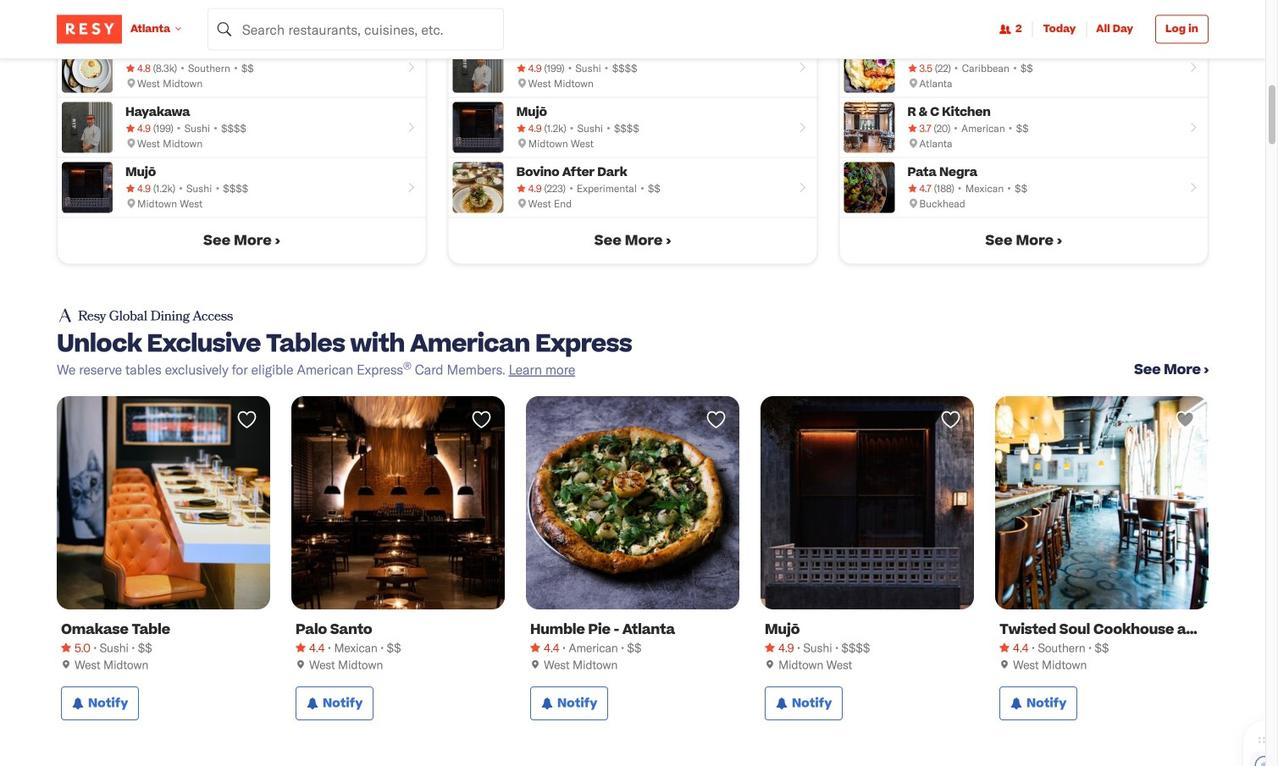 Task type: locate. For each thing, give the bounding box(es) containing it.
3.5 out of 5 stars image
[[907, 61, 932, 75]]

199 reviews element
[[544, 61, 564, 75], [153, 121, 173, 136]]

4.4 out of 5 stars image for add palo santo to favorites option on the bottom left
[[296, 640, 325, 657]]

0 horizontal spatial 199 reviews element
[[153, 121, 173, 136]]

1 vertical spatial 4.9 out of 5 stars image
[[516, 181, 542, 196]]

223 reviews element
[[544, 181, 566, 196]]

4.9 out of 5 stars image
[[125, 121, 151, 136], [516, 181, 542, 196]]

0 vertical spatial 4.9 out of 5 stars image
[[125, 121, 151, 136]]

4.9 out of 5 stars image
[[516, 61, 542, 75], [516, 121, 542, 136], [125, 181, 151, 196], [765, 640, 794, 657]]

4.9 out of 5 stars image down 4.8 out of 5 stars 'image'
[[125, 121, 151, 136]]

(2k) reviews element
[[153, 1, 169, 15]]

Add Omakase Table to favorites checkbox
[[236, 409, 257, 430]]

4.7 out of 5 stars image
[[907, 181, 931, 196]]

Add Palo Santo to favorites checkbox
[[471, 409, 492, 430]]

1 horizontal spatial (1.2k) reviews element
[[544, 121, 566, 136]]

(1.2k) reviews element
[[544, 121, 566, 136], [153, 181, 175, 196]]

Add Twisted Soul Cookhouse and Pours to favorites checkbox
[[1175, 409, 1196, 430]]

4.4 out of 5 stars image
[[125, 1, 151, 15], [296, 640, 325, 657], [530, 640, 559, 657], [999, 640, 1029, 657]]

4.9 out of 5 stars image left 223 reviews element
[[516, 181, 542, 196]]

Search restaurants, cuisines, etc. text field
[[207, 8, 504, 50]]

1 vertical spatial (1.2k) reviews element
[[153, 181, 175, 196]]

1 vertical spatial 199 reviews element
[[153, 121, 173, 136]]

20 reviews element
[[934, 121, 950, 136]]

0 vertical spatial 199 reviews element
[[544, 61, 564, 75]]

4.9 out of 5 stars image inside the unlock exclusive tables with american express collection main content
[[765, 640, 794, 657]]

None field
[[207, 8, 504, 50]]

(8.3k) reviews element
[[153, 61, 177, 75]]

1 horizontal spatial 4.9 out of 5 stars image
[[516, 181, 542, 196]]

4.4 out of 5 stars image for add twisted soul cookhouse and pours to favorites option
[[999, 640, 1029, 657]]

unlock exclusive tables with american express collection main content
[[40, 307, 1226, 767]]



Task type: describe. For each thing, give the bounding box(es) containing it.
5.0 out of 5 stars image
[[61, 640, 90, 657]]

0 horizontal spatial 4.9 out of 5 stars image
[[125, 121, 151, 136]]

4.4 out of 5 stars image for add humble pie - atlanta to favorites checkbox
[[530, 640, 559, 657]]

Add Humble Pie - Atlanta to favorites checkbox
[[706, 409, 727, 430]]

188 reviews element
[[934, 181, 954, 196]]

4.8 out of 5 stars image
[[125, 61, 150, 75]]

1 horizontal spatial 199 reviews element
[[544, 61, 564, 75]]

0 vertical spatial (1.2k) reviews element
[[544, 121, 566, 136]]

Add Mujō to favorites checkbox
[[940, 409, 961, 430]]

0 horizontal spatial (1.2k) reviews element
[[153, 181, 175, 196]]

22 reviews element
[[935, 61, 951, 75]]

3.7 out of 5 stars image
[[907, 121, 931, 136]]



Task type: vqa. For each thing, say whether or not it's contained in the screenshot.
4.3 out of 5 stars icon
no



